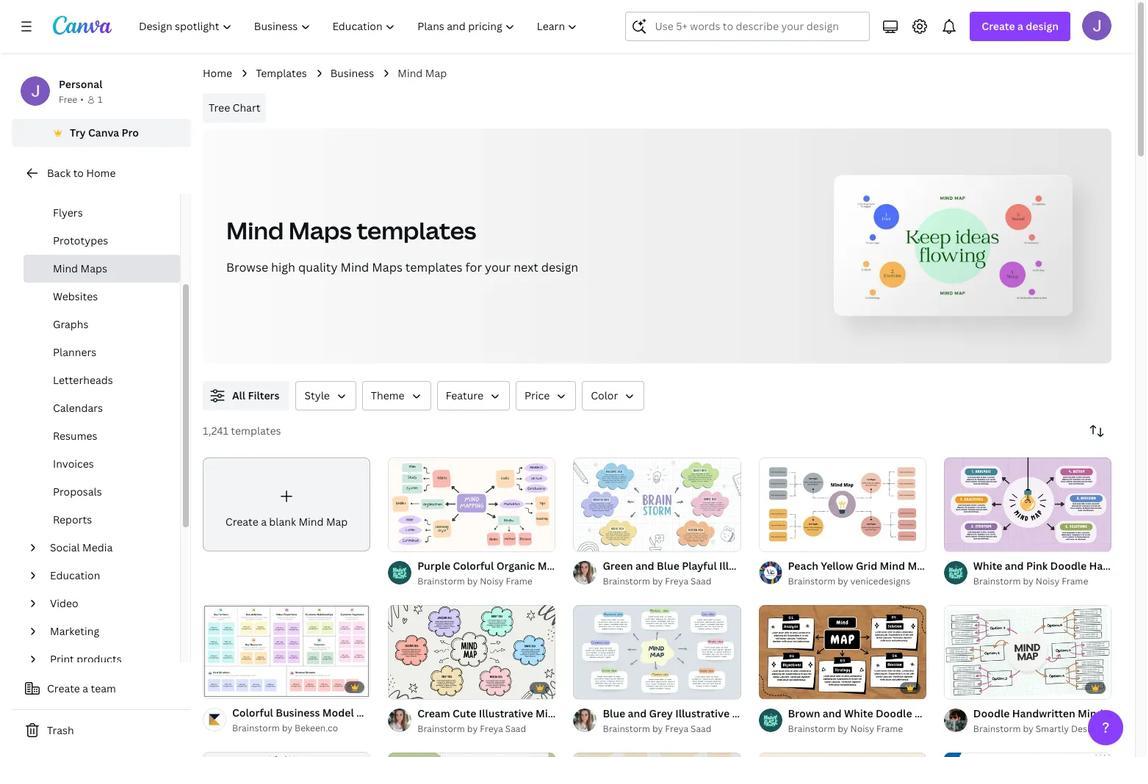 Task type: describe. For each thing, give the bounding box(es) containing it.
doodle inside the doodle handwritten mind map bra brainstorm by smartly designed
[[974, 707, 1010, 721]]

map inside cream cute illustrative mind map brainstorm brainstorm by freya saad
[[564, 707, 585, 721]]

trash link
[[12, 716, 191, 746]]

freya for blue
[[665, 723, 689, 735]]

marketing
[[50, 625, 99, 639]]

mind inside peach yellow grid mind map brainstorm brainstorm by venicedesigns
[[880, 559, 905, 573]]

grey
[[649, 707, 673, 721]]

noisy inside brown and white doodle mind map brainstorm brainstorm by noisy frame
[[851, 723, 874, 735]]

canva
[[88, 126, 119, 140]]

green and blue playful illustrative mind map link
[[603, 558, 826, 574]]

tree
[[209, 101, 230, 115]]

graphs link
[[24, 311, 180, 339]]

blue inside blue and grey illustrative creative mind map brainstorm by freya saad
[[603, 707, 626, 721]]

all filters button
[[203, 381, 290, 411]]

chart
[[233, 101, 260, 115]]

1,241
[[203, 424, 229, 438]]

and for brown
[[823, 707, 842, 721]]

organic
[[496, 559, 535, 573]]

map inside peach yellow grid mind map brainstorm brainstorm by venicedesigns
[[908, 559, 930, 573]]

business for business
[[330, 66, 374, 80]]

cream minimalist mind map image
[[573, 753, 741, 758]]

resumes
[[53, 429, 97, 443]]

by inside green and blue playful illustrative mind map brainstorm by freya saad
[[653, 575, 663, 588]]

personal
[[59, 77, 102, 91]]

brown and white doodle mind map brainstorm image
[[759, 605, 926, 699]]

next
[[514, 259, 538, 276]]

video
[[50, 597, 78, 611]]

education link
[[44, 562, 171, 590]]

create for create a design
[[982, 19, 1015, 33]]

1,241 templates
[[203, 424, 281, 438]]

smartly
[[1036, 723, 1069, 735]]

1 of 2
[[954, 682, 978, 693]]

brainstorm by noisy frame
[[974, 575, 1089, 588]]

mind inside green and blue playful illustrative mind map brainstorm by freya saad
[[776, 559, 802, 573]]

brainstorm by noisy frame link for brown and white doodle mind map brainstorm
[[788, 722, 926, 737]]

peach yellow grid mind map brainstorm brainstorm by venicedesigns
[[788, 559, 988, 588]]

green and blue playful illustrative mind map image
[[573, 458, 741, 552]]

and for blue
[[628, 707, 647, 721]]

create for create a team
[[47, 682, 80, 696]]

purple
[[418, 559, 451, 573]]

cream cute illustrative mind map brainstorm link
[[418, 706, 644, 722]]

calendars link
[[24, 395, 180, 423]]

•
[[80, 93, 84, 106]]

create a team
[[47, 682, 116, 696]]

colorful calm corporate clean mind map image
[[203, 753, 371, 758]]

home link
[[203, 65, 232, 82]]

by inside "link"
[[282, 722, 293, 735]]

team
[[91, 682, 116, 696]]

colorful business model canvas strategic planning brainstorm image
[[203, 605, 371, 699]]

brainstorm by bekeen.co
[[232, 722, 338, 735]]

planners
[[53, 345, 96, 359]]

your
[[485, 259, 511, 276]]

cream
[[418, 707, 450, 721]]

prototypes
[[53, 234, 108, 248]]

free
[[59, 93, 77, 106]]

browse
[[226, 259, 268, 276]]

bekeen.co
[[295, 722, 338, 735]]

blue and grey illustrative creative mind map brainstorm by freya saad
[[603, 707, 827, 735]]

back
[[47, 166, 71, 180]]

feature button
[[437, 381, 510, 411]]

map inside the doodle handwritten mind map bra brainstorm by smartly designed
[[1106, 707, 1128, 721]]

mind inside create a blank mind map element
[[299, 515, 324, 529]]

purple colorful organic mind map brainstorm image
[[388, 458, 556, 552]]

media
[[82, 541, 113, 555]]

top level navigation element
[[129, 12, 590, 41]]

for
[[466, 259, 482, 276]]

high
[[271, 259, 295, 276]]

map inside green and blue playful illustrative mind map brainstorm by freya saad
[[804, 559, 826, 573]]

and for green
[[636, 559, 654, 573]]

doodle handwritten mind map brainstorm image
[[944, 605, 1112, 699]]

letterheads
[[53, 373, 113, 387]]

tree chart link
[[203, 93, 266, 123]]

brainstorm by freya saad link for grey
[[603, 722, 741, 737]]

mind inside cream cute illustrative mind map brainstorm brainstorm by freya saad
[[536, 707, 561, 721]]

modern colorful collaboration strategy diagram brainstorm image
[[759, 753, 926, 758]]

peach yellow grid mind map brainstorm link
[[788, 558, 988, 574]]

cards
[[99, 178, 128, 192]]

map inside brown and white doodle mind map brainstorm brainstorm by noisy frame
[[943, 707, 965, 721]]

cream cute illustrative mind map brainstorm brainstorm by freya saad
[[418, 707, 644, 735]]

freya for green
[[665, 575, 689, 588]]

map inside blue and grey illustrative creative mind map brainstorm by freya saad
[[805, 707, 827, 721]]

print
[[50, 653, 74, 667]]

white
[[844, 707, 873, 721]]

1 vertical spatial design
[[541, 259, 578, 276]]

graphs
[[53, 317, 89, 331]]

jacob simon image
[[1082, 11, 1112, 40]]

by up doodle handwritten mind map brainstorm image
[[1023, 575, 1034, 588]]

1 of 2 link
[[944, 605, 1112, 699]]

create a team button
[[12, 675, 191, 704]]

brainstorm inside brainstorm by noisy frame link
[[974, 575, 1021, 588]]

proposals
[[53, 485, 102, 499]]

saad inside cream cute illustrative mind map brainstorm brainstorm by freya saad
[[505, 723, 526, 735]]

marketing link
[[44, 618, 171, 646]]

blue and grey illustrative creative mind map link
[[603, 706, 827, 722]]

flyers
[[53, 206, 83, 220]]

Sort by button
[[1082, 417, 1112, 446]]

2
[[974, 682, 978, 693]]

designed
[[1071, 723, 1111, 735]]

1 vertical spatial home
[[86, 166, 116, 180]]

business for business cards
[[53, 178, 97, 192]]

all
[[232, 389, 246, 403]]

a for design
[[1018, 19, 1024, 33]]

colorful
[[453, 559, 494, 573]]

video link
[[44, 590, 171, 618]]

by inside peach yellow grid mind map brainstorm brainstorm by venicedesigns
[[838, 575, 848, 588]]

by inside the doodle handwritten mind map bra brainstorm by smartly designed
[[1023, 723, 1034, 735]]

social
[[50, 541, 80, 555]]

social media link
[[44, 534, 171, 562]]

social media
[[50, 541, 113, 555]]

browse high quality mind maps templates for your next design
[[226, 259, 578, 276]]

quality
[[298, 259, 338, 276]]

venicedesigns
[[851, 575, 911, 588]]

blue simple professional business brainstorm image
[[944, 753, 1112, 758]]

brainstorm inside blue and grey illustrative creative mind map brainstorm by freya saad
[[603, 723, 650, 735]]

print products
[[50, 653, 122, 667]]

websites link
[[24, 283, 180, 311]]

map inside purple colorful organic mind map brainstorm brainstorm by noisy frame
[[566, 559, 587, 573]]

2 horizontal spatial noisy
[[1036, 575, 1060, 588]]

theme button
[[362, 381, 431, 411]]

create a blank mind map element
[[203, 458, 371, 552]]

blue inside green and blue playful illustrative mind map brainstorm by freya saad
[[657, 559, 680, 573]]

brainstorm by venicedesigns link
[[788, 574, 926, 589]]

saad for green
[[691, 575, 712, 588]]

green
[[603, 559, 633, 573]]

playful
[[682, 559, 717, 573]]

trash
[[47, 724, 74, 738]]

frame inside purple colorful organic mind map brainstorm brainstorm by noisy frame
[[506, 575, 533, 588]]

price
[[525, 389, 550, 403]]



Task type: vqa. For each thing, say whether or not it's contained in the screenshot.
bottom The 1
yes



Task type: locate. For each thing, give the bounding box(es) containing it.
0 horizontal spatial create
[[47, 682, 80, 696]]

templates up browse high quality mind maps templates for your next design at the top of page
[[357, 215, 476, 246]]

2 vertical spatial a
[[83, 682, 88, 696]]

1 vertical spatial a
[[261, 515, 267, 529]]

mind maps templates
[[226, 215, 476, 246]]

maps up quality
[[289, 215, 352, 246]]

1 left of
[[954, 682, 959, 693]]

create inside create a blank mind map element
[[225, 515, 258, 529]]

1
[[98, 93, 102, 106], [954, 682, 959, 693]]

brainstorm
[[590, 559, 646, 573], [932, 559, 988, 573], [418, 575, 465, 588], [603, 575, 650, 588], [788, 575, 836, 588], [974, 575, 1021, 588], [588, 707, 644, 721], [967, 707, 1023, 721], [232, 722, 280, 735], [418, 723, 465, 735], [603, 723, 650, 735], [788, 723, 836, 735], [974, 723, 1021, 735]]

Search search field
[[655, 12, 861, 40]]

brown and white doodle mind map brainstorm brainstorm by noisy frame
[[788, 707, 1023, 735]]

doodle down 2
[[974, 707, 1010, 721]]

doodle handwritten mind map bra brainstorm by smartly designed
[[974, 707, 1146, 735]]

0 horizontal spatial noisy
[[480, 575, 504, 588]]

freya inside blue and grey illustrative creative mind map brainstorm by freya saad
[[665, 723, 689, 735]]

frame
[[506, 575, 533, 588], [1062, 575, 1089, 588], [877, 723, 903, 735]]

brown and white doodle mind map brainstorm link
[[788, 706, 1023, 722]]

0 horizontal spatial a
[[83, 682, 88, 696]]

design left jacob simon image
[[1026, 19, 1059, 33]]

noisy inside purple colorful organic mind map brainstorm brainstorm by noisy frame
[[480, 575, 504, 588]]

brainstorm by noisy frame link down colorful
[[418, 574, 556, 589]]

brainstorm by freya saad link down cute on the bottom
[[418, 722, 556, 737]]

resumes link
[[24, 423, 180, 450]]

by down colorful
[[467, 575, 478, 588]]

create for create a blank mind map
[[225, 515, 258, 529]]

illustrative inside blue and grey illustrative creative mind map brainstorm by freya saad
[[676, 707, 730, 721]]

by inside purple colorful organic mind map brainstorm brainstorm by noisy frame
[[467, 575, 478, 588]]

home
[[203, 66, 232, 80], [86, 166, 116, 180]]

illustrative right playful
[[719, 559, 774, 573]]

0 vertical spatial a
[[1018, 19, 1024, 33]]

purple colorful organic mind map brainstorm brainstorm by noisy frame
[[418, 559, 646, 588]]

by down green and blue playful illustrative mind map link
[[653, 575, 663, 588]]

back to home
[[47, 166, 116, 180]]

invoices
[[53, 457, 94, 471]]

a for blank
[[261, 515, 267, 529]]

by
[[467, 575, 478, 588], [653, 575, 663, 588], [838, 575, 848, 588], [1023, 575, 1034, 588], [282, 722, 293, 735], [467, 723, 478, 735], [653, 723, 663, 735], [838, 723, 848, 735], [1023, 723, 1034, 735]]

mind map
[[398, 66, 447, 80]]

to
[[73, 166, 84, 180]]

templates
[[357, 215, 476, 246], [406, 259, 463, 276], [231, 424, 281, 438]]

saad down blue and grey illustrative creative mind map link on the right bottom
[[691, 723, 712, 735]]

by down handwritten
[[1023, 723, 1034, 735]]

and left grey at the right bottom
[[628, 707, 647, 721]]

mind inside purple colorful organic mind map brainstorm brainstorm by noisy frame
[[538, 559, 563, 573]]

brainstorm by noisy frame link down white in the bottom right of the page
[[788, 722, 926, 737]]

maps down 'prototypes' link
[[80, 262, 107, 276]]

mind inside the doodle handwritten mind map bra brainstorm by smartly designed
[[1078, 707, 1103, 721]]

freya down grey at the right bottom
[[665, 723, 689, 735]]

2 horizontal spatial a
[[1018, 19, 1024, 33]]

by inside cream cute illustrative mind map brainstorm brainstorm by freya saad
[[467, 723, 478, 735]]

0 vertical spatial business
[[330, 66, 374, 80]]

illustrative inside cream cute illustrative mind map brainstorm brainstorm by freya saad
[[479, 707, 533, 721]]

grid
[[856, 559, 878, 573]]

brainstorm by freya saad link for blue
[[603, 574, 741, 589]]

and inside green and blue playful illustrative mind map brainstorm by freya saad
[[636, 559, 654, 573]]

2 horizontal spatial maps
[[372, 259, 403, 276]]

1 horizontal spatial business
[[330, 66, 374, 80]]

maps down mind maps templates
[[372, 259, 403, 276]]

1 vertical spatial create
[[225, 515, 258, 529]]

0 horizontal spatial doodle
[[876, 707, 912, 721]]

filters
[[248, 389, 280, 403]]

saad for blue
[[691, 723, 712, 735]]

templates
[[256, 66, 307, 80]]

brainstorm inside brainstorm by bekeen.co "link"
[[232, 722, 280, 735]]

0 horizontal spatial brainstorm by noisy frame link
[[418, 574, 556, 589]]

0 horizontal spatial blue
[[603, 707, 626, 721]]

brainstorm by freya saad link down playful
[[603, 574, 741, 589]]

saad
[[691, 575, 712, 588], [505, 723, 526, 735], [691, 723, 712, 735]]

2 doodle from the left
[[974, 707, 1010, 721]]

a inside create a blank mind map element
[[261, 515, 267, 529]]

saad inside green and blue playful illustrative mind map brainstorm by freya saad
[[691, 575, 712, 588]]

freya up green modern mind map brainstorm image
[[480, 723, 503, 735]]

1 for 1
[[98, 93, 102, 106]]

brainstorm by bekeen.co link
[[232, 722, 371, 736]]

blank
[[269, 515, 296, 529]]

0 vertical spatial design
[[1026, 19, 1059, 33]]

planners link
[[24, 339, 180, 367]]

brainstorm inside the doodle handwritten mind map bra brainstorm by smartly designed
[[974, 723, 1021, 735]]

brainstorm inside green and blue playful illustrative mind map brainstorm by freya saad
[[603, 575, 650, 588]]

brainstorm by freya saad link
[[603, 574, 741, 589], [418, 722, 556, 737], [603, 722, 741, 737]]

1 for 1 of 2
[[954, 682, 959, 693]]

1 right •
[[98, 93, 102, 106]]

and right green
[[636, 559, 654, 573]]

0 vertical spatial create
[[982, 19, 1015, 33]]

by inside brown and white doodle mind map brainstorm brainstorm by noisy frame
[[838, 723, 848, 735]]

2 horizontal spatial brainstorm by noisy frame link
[[974, 574, 1112, 589]]

0 horizontal spatial 1
[[98, 93, 102, 106]]

1 horizontal spatial noisy
[[851, 723, 874, 735]]

noisy
[[480, 575, 504, 588], [1036, 575, 1060, 588], [851, 723, 874, 735]]

1 horizontal spatial create
[[225, 515, 258, 529]]

create a design
[[982, 19, 1059, 33]]

2 horizontal spatial create
[[982, 19, 1015, 33]]

pro
[[122, 126, 139, 140]]

and inside brown and white doodle mind map brainstorm brainstorm by noisy frame
[[823, 707, 842, 721]]

illustrative right grey at the right bottom
[[676, 707, 730, 721]]

0 vertical spatial templates
[[357, 215, 476, 246]]

brainstorm by noisy frame link up doodle handwritten mind map brainstorm image
[[974, 574, 1112, 589]]

maps for mind maps templates
[[289, 215, 352, 246]]

1 horizontal spatial 1
[[954, 682, 959, 693]]

a inside create a team button
[[83, 682, 88, 696]]

handwritten
[[1012, 707, 1076, 721]]

and inside blue and grey illustrative creative mind map brainstorm by freya saad
[[628, 707, 647, 721]]

freya inside green and blue playful illustrative mind map brainstorm by freya saad
[[665, 575, 689, 588]]

by down grey at the right bottom
[[653, 723, 663, 735]]

create
[[982, 19, 1015, 33], [225, 515, 258, 529], [47, 682, 80, 696]]

bra
[[1130, 707, 1146, 721]]

illustrative inside green and blue playful illustrative mind map brainstorm by freya saad
[[719, 559, 774, 573]]

proposals link
[[24, 478, 180, 506]]

flyers link
[[24, 199, 180, 227]]

theme
[[371, 389, 405, 403]]

1 horizontal spatial design
[[1026, 19, 1059, 33]]

green and blue playful illustrative mind map brainstorm by freya saad
[[603, 559, 826, 588]]

0 horizontal spatial frame
[[506, 575, 533, 588]]

create inside create a design dropdown button
[[982, 19, 1015, 33]]

0 vertical spatial 1
[[98, 93, 102, 106]]

0 horizontal spatial maps
[[80, 262, 107, 276]]

map
[[425, 66, 447, 80], [326, 515, 348, 529], [566, 559, 587, 573], [804, 559, 826, 573], [908, 559, 930, 573], [564, 707, 585, 721], [805, 707, 827, 721], [943, 707, 965, 721], [1106, 707, 1128, 721]]

freya down playful
[[665, 575, 689, 588]]

mind inside blue and grey illustrative creative mind map brainstorm by freya saad
[[777, 707, 802, 721]]

1 horizontal spatial home
[[203, 66, 232, 80]]

mind maps templates image
[[798, 129, 1112, 364], [841, 183, 1065, 309]]

and left white in the bottom right of the page
[[823, 707, 842, 721]]

2 vertical spatial create
[[47, 682, 80, 696]]

doodle handwritten mind map bra link
[[974, 706, 1146, 722]]

calendars
[[53, 401, 103, 415]]

cream cute illustrative mind map brainstorm image
[[388, 605, 556, 699]]

saad down cream cute illustrative mind map brainstorm link
[[505, 723, 526, 735]]

1 horizontal spatial a
[[261, 515, 267, 529]]

create a blank mind map
[[225, 515, 348, 529]]

blue and grey illustrative creative mind map image
[[573, 605, 741, 699]]

maps
[[289, 215, 352, 246], [372, 259, 403, 276], [80, 262, 107, 276]]

1 horizontal spatial brainstorm by noisy frame link
[[788, 722, 926, 737]]

by down white in the bottom right of the page
[[838, 723, 848, 735]]

1 horizontal spatial doodle
[[974, 707, 1010, 721]]

brainstorm by noisy frame link for purple colorful organic mind map brainstorm
[[418, 574, 556, 589]]

templates left for
[[406, 259, 463, 276]]

yellow
[[821, 559, 854, 573]]

1 vertical spatial templates
[[406, 259, 463, 276]]

1 vertical spatial business
[[53, 178, 97, 192]]

a
[[1018, 19, 1024, 33], [261, 515, 267, 529], [83, 682, 88, 696]]

0 horizontal spatial design
[[541, 259, 578, 276]]

by up colorful calm corporate clean mind map image
[[282, 722, 293, 735]]

saad down playful
[[691, 575, 712, 588]]

green modern mind map brainstorm image
[[388, 753, 556, 758]]

frame inside brown and white doodle mind map brainstorm brainstorm by noisy frame
[[877, 723, 903, 735]]

2 horizontal spatial frame
[[1062, 575, 1089, 588]]

saad inside blue and grey illustrative creative mind map brainstorm by freya saad
[[691, 723, 712, 735]]

1 horizontal spatial blue
[[657, 559, 680, 573]]

of
[[961, 682, 972, 693]]

blue left playful
[[657, 559, 680, 573]]

1 vertical spatial blue
[[603, 707, 626, 721]]

freya inside cream cute illustrative mind map brainstorm brainstorm by freya saad
[[480, 723, 503, 735]]

0 horizontal spatial home
[[86, 166, 116, 180]]

a inside create a design dropdown button
[[1018, 19, 1024, 33]]

mind
[[398, 66, 423, 80], [226, 215, 284, 246], [341, 259, 369, 276], [53, 262, 78, 276], [299, 515, 324, 529], [538, 559, 563, 573], [776, 559, 802, 573], [880, 559, 905, 573], [536, 707, 561, 721], [777, 707, 802, 721], [915, 707, 940, 721], [1078, 707, 1103, 721]]

by down cute on the bottom
[[467, 723, 478, 735]]

None search field
[[626, 12, 870, 41]]

illustrative
[[719, 559, 774, 573], [479, 707, 533, 721], [676, 707, 730, 721]]

peach
[[788, 559, 819, 573]]

try canva pro
[[70, 126, 139, 140]]

design inside dropdown button
[[1026, 19, 1059, 33]]

reports link
[[24, 506, 180, 534]]

illustrative right cute on the bottom
[[479, 707, 533, 721]]

blue left grey at the right bottom
[[603, 707, 626, 721]]

invoices link
[[24, 450, 180, 478]]

try canva pro button
[[12, 119, 191, 147]]

white and pink doodle handwritten mind map brainstorm image
[[944, 458, 1112, 552]]

design right next
[[541, 259, 578, 276]]

color button
[[582, 381, 645, 411]]

all filters
[[232, 389, 280, 403]]

0 vertical spatial home
[[203, 66, 232, 80]]

create inside create a team button
[[47, 682, 80, 696]]

1 doodle from the left
[[876, 707, 912, 721]]

brainstorm by freya saad link for illustrative
[[418, 722, 556, 737]]

business
[[330, 66, 374, 80], [53, 178, 97, 192]]

templates down "all filters"
[[231, 424, 281, 438]]

0 vertical spatial blue
[[657, 559, 680, 573]]

0 horizontal spatial business
[[53, 178, 97, 192]]

brainstorm by freya saad link down grey at the right bottom
[[603, 722, 741, 737]]

business link
[[330, 65, 374, 82]]

by inside blue and grey illustrative creative mind map brainstorm by freya saad
[[653, 723, 663, 735]]

doodle
[[876, 707, 912, 721], [974, 707, 1010, 721]]

brown
[[788, 707, 820, 721]]

blue
[[657, 559, 680, 573], [603, 707, 626, 721]]

freya
[[665, 575, 689, 588], [480, 723, 503, 735], [665, 723, 689, 735]]

1 vertical spatial 1
[[954, 682, 959, 693]]

style
[[305, 389, 330, 403]]

purple colorful organic mind map brainstorm link
[[418, 558, 646, 574]]

creative
[[732, 707, 774, 721]]

a for team
[[83, 682, 88, 696]]

mind inside brown and white doodle mind map brainstorm brainstorm by noisy frame
[[915, 707, 940, 721]]

by down yellow
[[838, 575, 848, 588]]

doodle inside brown and white doodle mind map brainstorm brainstorm by noisy frame
[[876, 707, 912, 721]]

style button
[[296, 381, 356, 411]]

create a blank mind map link
[[203, 458, 371, 552]]

maps for mind maps
[[80, 262, 107, 276]]

1 horizontal spatial frame
[[877, 723, 903, 735]]

2 vertical spatial templates
[[231, 424, 281, 438]]

products
[[77, 653, 122, 667]]

peach yellow grid mind map brainstorm image
[[759, 458, 926, 552]]

doodle right white in the bottom right of the page
[[876, 707, 912, 721]]

color
[[591, 389, 618, 403]]

create a design button
[[970, 12, 1071, 41]]

1 horizontal spatial maps
[[289, 215, 352, 246]]

price button
[[516, 381, 576, 411]]

mind maps
[[53, 262, 107, 276]]



